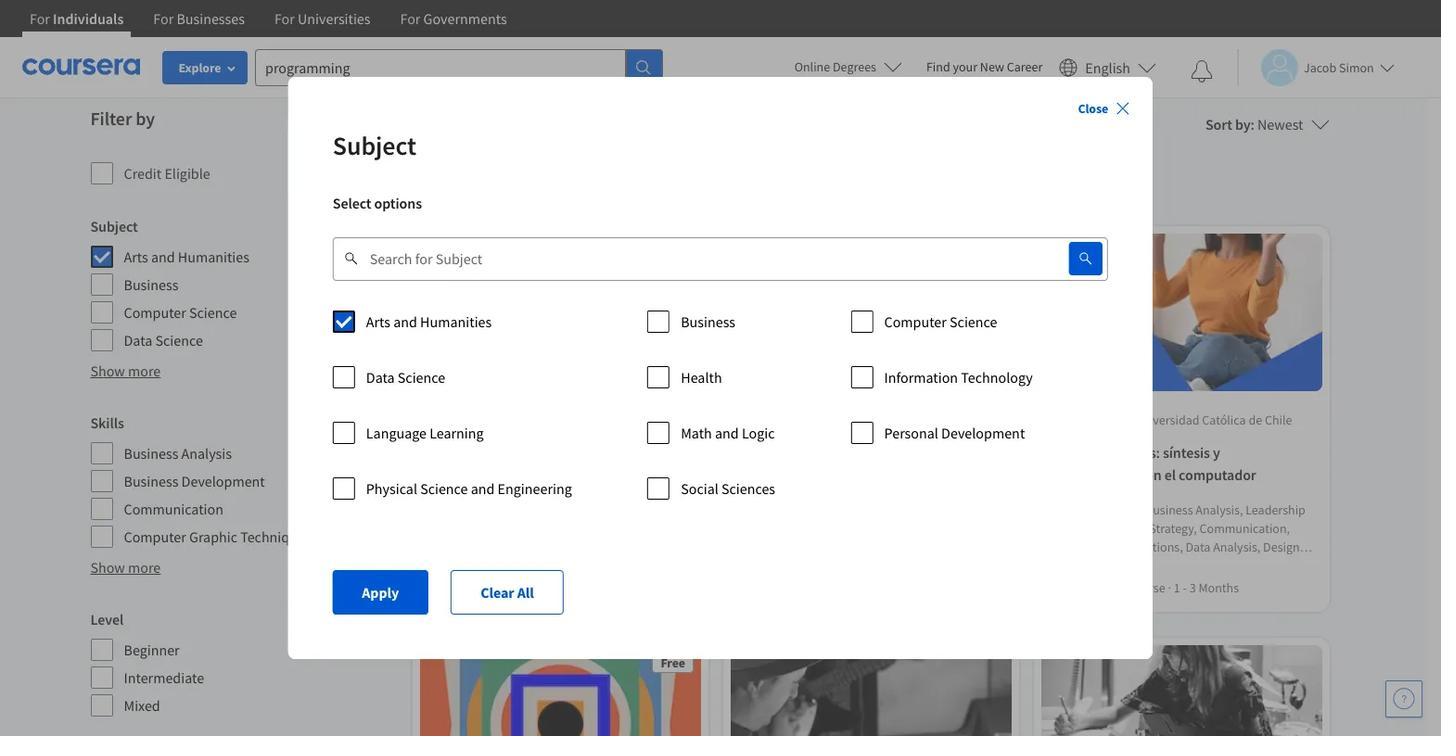 Task type: vqa. For each thing, say whether or not it's contained in the screenshot.
Skills corresponding to Skills you'll gain
yes



Task type: locate. For each thing, give the bounding box(es) containing it.
business inside business analysis, leadership and management, strategy, communication, strategy and operations, data analysis, design and product, market analysis intermediate · course · 1 - 3 months
[[1145, 502, 1193, 519]]

analysis,
[[1195, 502, 1243, 519], [1213, 539, 1260, 556]]

business inside subject 'group'
[[124, 275, 178, 294]]

1 horizontal spatial product,
[[1072, 558, 1118, 574]]

subject group
[[90, 215, 394, 352]]

for left businesses
[[153, 9, 174, 28]]

apply
[[362, 583, 399, 602]]

0 vertical spatial arts
[[124, 248, 148, 266]]

1 vertical spatial show more button
[[90, 556, 161, 579]]

communication, up theory,
[[554, 498, 644, 515]]

design, down engineering
[[511, 498, 551, 515]]

technology
[[961, 368, 1033, 387]]

1 vertical spatial more
[[128, 558, 161, 577]]

analysis
[[181, 444, 232, 463], [1161, 558, 1205, 574]]

product, inside graphic design, design and product, visual design, communication, computer graphic techniques, computer graphics, creativity, graph theory, visualization (computer graphics), interactive design
[[427, 498, 474, 515]]

- inside business analysis, leadership and management, strategy, communication, strategy and operations, data analysis, design and product, market analysis intermediate · course · 1 - 3 months
[[1182, 580, 1186, 597]]

graphic design link
[[427, 442, 693, 464]]

math and logic
[[681, 424, 775, 442]]

2 show more from the top
[[90, 558, 161, 577]]

1 vertical spatial humanities
[[420, 313, 492, 331]]

skills you'll gain :
[[427, 480, 523, 497]]

of
[[562, 412, 572, 429]]

2 3 from the left
[[1189, 580, 1195, 597]]

by right sort
[[1235, 115, 1251, 134]]

beginner inside level group
[[124, 641, 180, 659]]

2 for from the left
[[153, 9, 174, 28]]

computer science
[[124, 303, 237, 322], [884, 313, 997, 331]]

digitales:
[[1102, 444, 1160, 462]]

skills group
[[90, 412, 394, 549]]

close button
[[1070, 92, 1138, 125]]

0 horizontal spatial computer science
[[124, 303, 237, 322]]

1 more from the top
[[128, 362, 161, 380]]

0 vertical spatial analysis,
[[1195, 502, 1243, 519]]

1 vertical spatial arts
[[366, 313, 390, 331]]

credit
[[124, 164, 162, 183]]

design
[[479, 444, 521, 462], [611, 480, 647, 497], [1263, 539, 1299, 556], [606, 554, 643, 571]]

graphic inside skills group
[[189, 528, 237, 546]]

select options
[[333, 194, 422, 212]]

communication, inside business analysis, leadership and management, strategy, communication, strategy and operations, data analysis, design and product, market analysis intermediate · course · 1 - 3 months
[[1199, 521, 1290, 537]]

·
[[478, 580, 482, 597], [563, 580, 566, 597], [1121, 580, 1124, 597], [1167, 580, 1171, 597]]

0 horizontal spatial subject
[[90, 217, 138, 236]]

:
[[1251, 115, 1255, 134], [517, 480, 521, 497]]

0 horizontal spatial analysis
[[181, 444, 232, 463]]

0 vertical spatial show more button
[[90, 360, 161, 382]]

1
[[1173, 580, 1180, 597]]

1 horizontal spatial communication,
[[1199, 521, 1290, 537]]

0 horizontal spatial :
[[517, 480, 521, 497]]

2 horizontal spatial skills
[[738, 480, 768, 497]]

el
[[1164, 466, 1175, 484]]

for
[[30, 9, 50, 28], [153, 9, 174, 28], [274, 9, 295, 28], [400, 9, 420, 28]]

clear all button
[[451, 570, 564, 615]]

sciences
[[721, 479, 775, 498]]

language learning
[[366, 424, 484, 442]]

arts and humanities
[[124, 248, 249, 266], [366, 313, 492, 331]]

0 horizontal spatial months
[[593, 580, 634, 597]]

subject down credit
[[90, 217, 138, 236]]

by for sort
[[1235, 115, 1251, 134]]

1 vertical spatial communication,
[[1199, 521, 1290, 537]]

design down leadership
[[1263, 539, 1299, 556]]

by for filter
[[136, 107, 155, 130]]

2 more from the top
[[128, 558, 161, 577]]

1 horizontal spatial data
[[366, 368, 395, 387]]

show for computer
[[90, 558, 125, 577]]

computer inside select subject options element
[[884, 313, 947, 331]]

· left course
[[1121, 580, 1124, 597]]

3 right 1
[[1189, 580, 1195, 597]]

analysis up 1
[[1161, 558, 1205, 574]]

data
[[124, 331, 152, 350], [366, 368, 395, 387], [1185, 539, 1210, 556]]

0 horizontal spatial communication,
[[554, 498, 644, 515]]

0 vertical spatial data
[[124, 331, 152, 350]]

1 horizontal spatial data science
[[366, 368, 445, 387]]

0 vertical spatial arts and humanities
[[124, 248, 249, 266]]

strategy,
[[1149, 521, 1196, 537]]

skills
[[90, 414, 124, 432], [427, 480, 457, 497], [738, 480, 768, 497]]

analysis inside skills group
[[181, 444, 232, 463]]

eligible
[[164, 164, 210, 183]]

1 vertical spatial data science
[[366, 368, 445, 387]]

1 you'll from the left
[[460, 480, 491, 497]]

1 horizontal spatial skills
[[427, 480, 457, 497]]

1 horizontal spatial beginner
[[427, 580, 476, 597]]

0 horizontal spatial arts and humanities
[[124, 248, 249, 266]]

1 horizontal spatial development
[[941, 424, 1025, 442]]

0 vertical spatial beginner
[[427, 580, 476, 597]]

personal development
[[884, 424, 1025, 442]]

|
[[912, 444, 916, 462]]

skills down agent-
[[738, 480, 768, 497]]

0 horizontal spatial gain
[[493, 480, 517, 497]]

for left the universities
[[274, 9, 295, 28]]

more down communication
[[128, 558, 161, 577]]

arts and humanities inside subject 'group'
[[124, 248, 249, 266]]

product, inside business analysis, leadership and management, strategy, communication, strategy and operations, data analysis, design and product, market analysis intermediate · course · 1 - 3 months
[[1072, 558, 1118, 574]]

1 vertical spatial development
[[181, 472, 265, 491]]

show more button for data
[[90, 360, 161, 382]]

(19.9k
[[467, 558, 500, 574]]

months right 1
[[1198, 580, 1239, 597]]

show
[[90, 362, 125, 380], [90, 558, 125, 577]]

analysis, down computador
[[1195, 502, 1243, 519]]

4 · from the left
[[1167, 580, 1171, 597]]

- right 1
[[1182, 580, 1186, 597]]

0 horizontal spatial product,
[[427, 498, 474, 515]]

1 vertical spatial beginner
[[124, 641, 180, 659]]

1 vertical spatial product,
[[1072, 558, 1118, 574]]

intermediate down strategy
[[1048, 580, 1119, 597]]

4.7 (19.9k reviews)
[[446, 558, 548, 574]]

1 horizontal spatial -
[[1182, 580, 1186, 597]]

1 horizontal spatial :
[[1251, 115, 1255, 134]]

0 vertical spatial design,
[[568, 480, 608, 497]]

0 horizontal spatial beginner
[[124, 641, 180, 659]]

1 vertical spatial subject
[[90, 217, 138, 236]]

4.7
[[446, 558, 463, 574]]

universities
[[298, 9, 370, 28]]

Search by keyword search field
[[370, 236, 1025, 281]]

3
[[569, 580, 575, 597], [1189, 580, 1195, 597]]

1 vertical spatial data
[[366, 368, 395, 387]]

1 horizontal spatial gain
[[804, 480, 828, 497]]

mixed
[[124, 696, 160, 715]]

development up netlogo
[[941, 424, 1025, 442]]

2 vertical spatial data
[[1185, 539, 1210, 556]]

you'll
[[460, 480, 491, 497], [770, 480, 801, 497]]

0 vertical spatial analysis
[[181, 444, 232, 463]]

development for personal development
[[941, 424, 1025, 442]]

individuals
[[53, 9, 124, 28]]

1 vertical spatial analysis
[[1161, 558, 1205, 574]]

analysis, down leadership
[[1213, 539, 1260, 556]]

sonidos digitales: síntesis y procesamiento en el computador link
[[1048, 442, 1314, 486]]

skills down graphic design
[[427, 480, 457, 497]]

techniques
[[240, 528, 311, 546]]

0 horizontal spatial design,
[[511, 498, 551, 515]]

beginner for beginner · specialization · 3 - 6 months
[[427, 580, 476, 597]]

1 horizontal spatial 3
[[1189, 580, 1195, 597]]

gain down "based"
[[804, 480, 828, 497]]

en
[[1145, 466, 1161, 484]]

1 horizontal spatial by
[[1235, 115, 1251, 134]]

and inside graphic design, design and product, visual design, communication, computer graphic techniques, computer graphics, creativity, graph theory, visualization (computer graphics), interactive design
[[650, 480, 671, 497]]

1 - from the left
[[578, 580, 582, 597]]

for for governments
[[400, 9, 420, 28]]

· left 1
[[1167, 580, 1171, 597]]

data inside select subject options element
[[366, 368, 395, 387]]

graphic down communication
[[189, 528, 237, 546]]

skills for skills you'll gain
[[738, 480, 768, 497]]

0 vertical spatial subject
[[333, 129, 416, 162]]

computer science inside select subject options element
[[884, 313, 997, 331]]

None search field
[[255, 49, 663, 86]]

arts inside subject 'group'
[[124, 248, 148, 266]]

gain up visual
[[493, 480, 517, 497]]

subject inside 'subject' dialog
[[333, 129, 416, 162]]

0 horizontal spatial data science
[[124, 331, 203, 350]]

newest
[[1257, 115, 1303, 134]]

2 vertical spatial arts
[[596, 412, 617, 429]]

1 gain from the left
[[493, 480, 517, 497]]

1 3 from the left
[[569, 580, 575, 597]]

computer graphic techniques
[[124, 528, 311, 546]]

by right filter
[[136, 107, 155, 130]]

0 vertical spatial data science
[[124, 331, 203, 350]]

coursera image
[[22, 52, 140, 82]]

1 vertical spatial arts and humanities
[[366, 313, 492, 331]]

0 horizontal spatial arts
[[124, 248, 148, 266]]

help center image
[[1393, 688, 1415, 710]]

level group
[[90, 608, 394, 718]]

0 vertical spatial show more
[[90, 362, 161, 380]]

0 vertical spatial development
[[941, 424, 1025, 442]]

1 horizontal spatial arts and humanities
[[366, 313, 492, 331]]

0 horizontal spatial 3
[[569, 580, 575, 597]]

development inside skills group
[[181, 472, 265, 491]]

skills for skills
[[90, 414, 124, 432]]

development
[[941, 424, 1025, 442], [181, 472, 265, 491]]

1 months from the left
[[593, 580, 634, 597]]

1 vertical spatial intermediate
[[124, 669, 204, 687]]

arts inside select subject options element
[[366, 313, 390, 331]]

0 horizontal spatial by
[[136, 107, 155, 130]]

science
[[189, 303, 237, 322], [950, 313, 997, 331], [155, 331, 203, 350], [398, 368, 445, 387], [420, 479, 468, 498]]

0 vertical spatial intermediate
[[1048, 580, 1119, 597]]

you'll for skills you'll gain
[[770, 480, 801, 497]]

subject up select options
[[333, 129, 416, 162]]

0 horizontal spatial development
[[181, 472, 265, 491]]

2 show more button from the top
[[90, 556, 161, 579]]

clear all
[[481, 583, 534, 602]]

design,
[[568, 480, 608, 497], [511, 498, 551, 515]]

2 show from the top
[[90, 558, 125, 577]]

0 horizontal spatial -
[[578, 580, 582, 597]]

social
[[681, 479, 718, 498]]

you'll up visual
[[460, 480, 491, 497]]

more up business analysis
[[128, 362, 161, 380]]

design down visualization
[[606, 554, 643, 571]]

you'll down "based"
[[770, 480, 801, 497]]

computer science inside subject 'group'
[[124, 303, 237, 322]]

1 vertical spatial show more
[[90, 558, 161, 577]]

analysis inside business analysis, leadership and management, strategy, communication, strategy and operations, data analysis, design and product, market analysis intermediate · course · 1 - 3 months
[[1161, 558, 1205, 574]]

agent-
[[738, 444, 778, 462]]

gain
[[493, 480, 517, 497], [804, 480, 828, 497]]

0 vertical spatial communication,
[[554, 498, 644, 515]]

product, down strategy
[[1072, 558, 1118, 574]]

subject dialog
[[288, 77, 1153, 659]]

businesses
[[177, 9, 245, 28]]

1 horizontal spatial humanities
[[420, 313, 492, 331]]

beginner down 4.7
[[427, 580, 476, 597]]

0 vertical spatial humanities
[[178, 248, 249, 266]]

2 gain from the left
[[804, 480, 828, 497]]

1 vertical spatial :
[[517, 480, 521, 497]]

0 horizontal spatial skills
[[90, 414, 124, 432]]

· down (19.9k
[[478, 580, 482, 597]]

language
[[366, 424, 427, 442]]

0 horizontal spatial humanities
[[178, 248, 249, 266]]

1 horizontal spatial arts
[[366, 313, 390, 331]]

1 horizontal spatial you'll
[[770, 480, 801, 497]]

1 horizontal spatial intermediate
[[1048, 580, 1119, 597]]

intermediate up mixed
[[124, 669, 204, 687]]

graphic down the 'graphic design' link
[[523, 480, 566, 497]]

2 you'll from the left
[[770, 480, 801, 497]]

0 vertical spatial more
[[128, 362, 161, 380]]

0 horizontal spatial you'll
[[460, 480, 491, 497]]

months right 6
[[593, 580, 634, 597]]

- left 6
[[578, 580, 582, 597]]

graphics),
[[488, 554, 543, 571]]

3 left 6
[[569, 580, 575, 597]]

beginner up mixed
[[124, 641, 180, 659]]

learning
[[430, 424, 484, 442]]

skills up business analysis
[[90, 414, 124, 432]]

4 for from the left
[[400, 9, 420, 28]]

humanities inside subject 'group'
[[178, 248, 249, 266]]

health
[[681, 368, 722, 387]]

2 months from the left
[[1198, 580, 1239, 597]]

coursera
[[769, 412, 818, 429]]

art
[[890, 444, 909, 462]]

1 show more from the top
[[90, 362, 161, 380]]

design, down the 'graphic design' link
[[568, 480, 608, 497]]

· left 6
[[563, 580, 566, 597]]

1 horizontal spatial computer science
[[884, 313, 997, 331]]

communication
[[124, 500, 223, 518]]

product, down physical science and engineering
[[427, 498, 474, 515]]

3 for from the left
[[274, 9, 295, 28]]

and
[[151, 248, 175, 266], [393, 313, 417, 331], [715, 424, 739, 442], [471, 479, 495, 498], [650, 480, 671, 497], [1048, 521, 1069, 537], [1096, 539, 1117, 556], [1048, 558, 1069, 574]]

market
[[1121, 558, 1158, 574]]

english button
[[1052, 37, 1164, 97]]

skills inside group
[[90, 414, 124, 432]]

2 horizontal spatial data
[[1185, 539, 1210, 556]]

0 vertical spatial show
[[90, 362, 125, 380]]

1 horizontal spatial months
[[1198, 580, 1239, 597]]

communication, down leadership
[[1199, 521, 1290, 537]]

analysis up business development
[[181, 444, 232, 463]]

1 vertical spatial design,
[[511, 498, 551, 515]]

2 - from the left
[[1182, 580, 1186, 597]]

0 vertical spatial product,
[[427, 498, 474, 515]]

intermediate
[[1048, 580, 1119, 597], [124, 669, 204, 687]]

development down business analysis
[[181, 472, 265, 491]]

development inside select subject options element
[[941, 424, 1025, 442]]

months
[[593, 580, 634, 597], [1198, 580, 1239, 597]]

0 horizontal spatial intermediate
[[124, 669, 204, 687]]

2 horizontal spatial arts
[[596, 412, 617, 429]]

visual
[[476, 498, 508, 515]]

select
[[333, 194, 371, 212]]

options
[[374, 194, 422, 212]]

19 results for "programming"
[[405, 106, 730, 139]]

leadership
[[1245, 502, 1305, 519]]

1 for from the left
[[30, 9, 50, 28]]

for left individuals
[[30, 9, 50, 28]]

1 show from the top
[[90, 362, 125, 380]]

0 horizontal spatial data
[[124, 331, 152, 350]]

intermediate inside business analysis, leadership and management, strategy, communication, strategy and operations, data analysis, design and product, market analysis intermediate · course · 1 - 3 months
[[1048, 580, 1119, 597]]

1 horizontal spatial analysis
[[1161, 558, 1205, 574]]

show more
[[90, 362, 161, 380], [90, 558, 161, 577]]

1 show more button from the top
[[90, 360, 161, 382]]

1 horizontal spatial subject
[[333, 129, 416, 162]]

for left governments
[[400, 9, 420, 28]]

1 vertical spatial show
[[90, 558, 125, 577]]

show more button
[[90, 360, 161, 382], [90, 556, 161, 579]]

business analysis
[[124, 444, 232, 463]]



Task type: describe. For each thing, give the bounding box(es) containing it.
techniques,
[[529, 517, 594, 534]]

search image
[[1079, 251, 1094, 266]]

find your new career link
[[917, 56, 1052, 79]]

intermediate inside level group
[[124, 669, 204, 687]]

physical science and engineering
[[366, 479, 572, 498]]

math
[[681, 424, 712, 442]]

filter by
[[90, 107, 155, 130]]

design up visualization
[[611, 480, 647, 497]]

specialization
[[484, 580, 560, 597]]

and inside subject 'group'
[[151, 248, 175, 266]]

arts and humanities inside select subject options element
[[366, 313, 492, 331]]

chile
[[1264, 412, 1292, 429]]

1 horizontal spatial design,
[[568, 480, 608, 497]]

for universities
[[274, 9, 370, 28]]

gain for skills you'll gain :
[[493, 480, 517, 497]]

1 vertical spatial analysis,
[[1213, 539, 1260, 556]]

subject inside subject 'group'
[[90, 217, 138, 236]]

engineering
[[498, 479, 572, 498]]

procesamiento
[[1048, 466, 1143, 484]]

business inside select subject options element
[[681, 313, 735, 331]]

data inside subject 'group'
[[124, 331, 152, 350]]

apply button
[[333, 570, 429, 615]]

business for analysis
[[124, 444, 178, 463]]

computador
[[1178, 466, 1256, 484]]

for for businesses
[[153, 9, 174, 28]]

more for computer
[[128, 558, 161, 577]]

for individuals
[[30, 9, 124, 28]]

theory,
[[573, 535, 614, 552]]

pontificia universidad católica de chile
[[1080, 412, 1292, 429]]

(computer
[[427, 554, 486, 571]]

select subject options element
[[333, 303, 1108, 526]]

business for development
[[124, 472, 178, 491]]

humanities inside select subject options element
[[420, 313, 492, 331]]

data science inside select subject options element
[[366, 368, 445, 387]]

graph
[[538, 535, 571, 552]]

computer inside subject 'group'
[[124, 303, 186, 322]]

english
[[1085, 58, 1130, 77]]

graphic up creativity, at the left bottom
[[484, 517, 526, 534]]

graphics,
[[427, 535, 478, 552]]

institute
[[514, 412, 559, 429]]

close
[[1078, 100, 1108, 117]]

0 vertical spatial :
[[1251, 115, 1255, 134]]

california
[[459, 412, 511, 429]]

months inside business analysis, leadership and management, strategy, communication, strategy and operations, data analysis, design and product, market analysis intermediate · course · 1 - 3 months
[[1198, 580, 1239, 597]]

agent-based generative art | netlogo link
[[738, 442, 1004, 464]]

design inside business analysis, leadership and management, strategy, communication, strategy and operations, data analysis, design and product, market analysis intermediate · course · 1 - 3 months
[[1263, 539, 1299, 556]]

y
[[1212, 444, 1220, 462]]

agent-based generative art | netlogo
[[738, 444, 971, 462]]

interactive
[[546, 554, 603, 571]]

data science inside subject 'group'
[[124, 331, 203, 350]]

communication, inside graphic design, design and product, visual design, communication, computer graphic techniques, computer graphics, creativity, graph theory, visualization (computer graphics), interactive design
[[554, 498, 644, 515]]

for governments
[[400, 9, 507, 28]]

find your new career
[[926, 58, 1043, 75]]

skills for skills you'll gain :
[[427, 480, 457, 497]]

sort
[[1205, 115, 1232, 134]]

pontificia
[[1080, 412, 1131, 429]]

more for data
[[128, 362, 161, 380]]

2 · from the left
[[563, 580, 566, 597]]

find
[[926, 58, 950, 75]]

reviews)
[[502, 558, 548, 574]]

development for business development
[[181, 472, 265, 491]]

computer inside skills group
[[124, 528, 186, 546]]

graphic design
[[427, 444, 521, 462]]

physical
[[366, 479, 417, 498]]

3 inside business analysis, leadership and management, strategy, communication, strategy and operations, data analysis, design and product, market analysis intermediate · course · 1 - 3 months
[[1189, 580, 1195, 597]]

"programming"
[[553, 106, 730, 139]]

business analysis, leadership and management, strategy, communication, strategy and operations, data analysis, design and product, market analysis intermediate · course · 1 - 3 months
[[1048, 502, 1305, 597]]

gain for skills you'll gain
[[804, 480, 828, 497]]

information
[[884, 368, 958, 387]]

credit eligible
[[124, 164, 210, 183]]

project
[[820, 412, 859, 429]]

design down california
[[479, 444, 521, 462]]

business for analysis,
[[1145, 502, 1193, 519]]

filter
[[90, 107, 132, 130]]

for for individuals
[[30, 9, 50, 28]]

data inside business analysis, leadership and management, strategy, communication, strategy and operations, data analysis, design and product, market analysis intermediate · course · 1 - 3 months
[[1185, 539, 1210, 556]]

management,
[[1072, 521, 1146, 537]]

you'll for skills you'll gain :
[[460, 480, 491, 497]]

for for universities
[[274, 9, 295, 28]]

show for data
[[90, 362, 125, 380]]

show more for data science
[[90, 362, 161, 380]]

19
[[405, 106, 431, 139]]

show more for computer graphic techniques
[[90, 558, 161, 577]]

level
[[90, 610, 124, 629]]

síntesis
[[1162, 444, 1210, 462]]

for businesses
[[153, 9, 245, 28]]

personal
[[884, 424, 938, 442]]

skills you'll gain
[[738, 480, 828, 497]]

creativity,
[[480, 535, 535, 552]]

sort by : newest
[[1205, 115, 1303, 134]]

show notifications image
[[1191, 60, 1213, 83]]

operations,
[[1119, 539, 1182, 556]]

information technology
[[884, 368, 1033, 387]]

graphic down learning
[[427, 444, 476, 462]]

the
[[575, 412, 593, 429]]

career
[[1007, 58, 1043, 75]]

based
[[778, 444, 816, 462]]

strategy
[[1048, 539, 1093, 556]]

6
[[584, 580, 591, 597]]

1 · from the left
[[478, 580, 482, 597]]

logic
[[742, 424, 775, 442]]

banner navigation
[[15, 0, 522, 51]]

all
[[518, 583, 534, 602]]

governments
[[423, 9, 507, 28]]

de
[[1248, 412, 1262, 429]]

3 · from the left
[[1121, 580, 1124, 597]]

beginner · specialization · 3 - 6 months
[[427, 580, 634, 597]]

business development
[[124, 472, 265, 491]]

beginner for beginner
[[124, 641, 180, 659]]

generative
[[819, 444, 887, 462]]

sonidos digitales: síntesis y procesamiento en el computador
[[1048, 444, 1256, 484]]

show more button for computer
[[90, 556, 161, 579]]

california institute of the arts
[[459, 412, 617, 429]]

new
[[980, 58, 1004, 75]]

universidad
[[1134, 412, 1199, 429]]

for
[[516, 106, 548, 139]]



